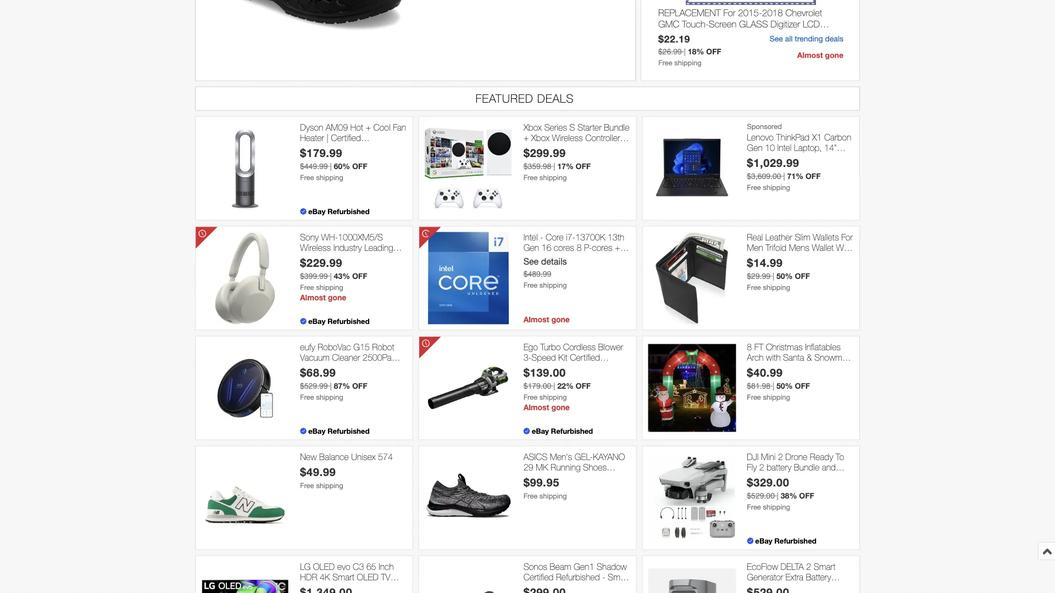 Task type: locate. For each thing, give the bounding box(es) containing it.
gone down 22%
[[552, 403, 570, 412]]

almost gone down trending at the right
[[798, 51, 844, 60]]

0 vertical spatial almost gone
[[798, 51, 844, 60]]

$99.95
[[524, 477, 560, 490]]

for up w/
[[842, 232, 853, 243]]

+
[[366, 122, 371, 133], [524, 133, 529, 143], [615, 243, 621, 253]]

0 vertical spatial intel
[[778, 143, 792, 153]]

cores up 3.4...
[[592, 243, 613, 253]]

chevrolet
[[786, 7, 823, 18]]

| down am09
[[327, 133, 329, 143]]

off inside $139.00 $179.00 | 22% off free shipping almost gone
[[576, 382, 591, 391]]

off inside $329.00 $529.00 | 38% off free shipping
[[800, 492, 815, 501]]

wireless inside xbox series s starter bundle + xbox wireless controller robot white - includes x
[[552, 133, 583, 143]]

shipping down '38%'
[[764, 503, 791, 512]]

shipping inside $299.99 $359.98 | 17% off free shipping
[[540, 173, 567, 182]]

free inside $229.99 $399.99 | 43% off free shipping almost gone
[[300, 283, 314, 292]]

1 horizontal spatial +
[[524, 133, 529, 143]]

inflatables
[[806, 342, 841, 353]]

new
[[300, 452, 317, 463]]

smart inside lg oled evo c3 65 inch hdr 4k smart oled tv (2023) oled65c3pua
[[333, 573, 355, 583]]

real
[[748, 232, 764, 243]]

core
[[546, 232, 564, 243]]

intel
[[778, 143, 792, 153], [524, 232, 538, 243]]

ebay refurbished for $329.00
[[756, 537, 817, 546]]

1 horizontal spatial see
[[770, 34, 784, 43]]

oled down 65
[[357, 573, 379, 583]]

oled up 4k
[[313, 562, 335, 573]]

free down $529.00
[[748, 503, 762, 512]]

| inside $299.99 $359.98 | 17% off free shipping
[[554, 162, 556, 171]]

certified up 'soundbar'
[[524, 573, 554, 583]]

+ inside dyson am09 hot + cool fan heater | certified refurbished
[[366, 122, 371, 133]]

p-
[[584, 243, 592, 253]]

gone inside $139.00 $179.00 | 22% off free shipping almost gone
[[552, 403, 570, 412]]

dji
[[748, 452, 759, 463]]

| inside $40.99 $81.98 | 50% off free shipping
[[773, 382, 775, 391]]

2 horizontal spatial +
[[615, 243, 621, 253]]

see inside the see details $489.99 free shipping
[[524, 257, 539, 267]]

off inside the $26.99 | 18% off free shipping
[[707, 47, 722, 56]]

bundle inside dji mini 2 drone ready to fly 2 battery bundle and memory -certified refurbished
[[795, 463, 820, 473]]

1 vertical spatial almost gone
[[524, 315, 570, 324]]

free
[[659, 59, 673, 67], [300, 173, 314, 182], [524, 173, 538, 182], [748, 183, 762, 192], [524, 281, 538, 290], [300, 283, 314, 292], [748, 283, 762, 292], [300, 393, 314, 402], [524, 393, 538, 402], [748, 393, 762, 402], [300, 482, 314, 490], [524, 492, 538, 501], [748, 503, 762, 512]]

| inside $329.00 $529.00 | 38% off free shipping
[[778, 492, 779, 501]]

certified down am09
[[331, 133, 361, 143]]

certified up the lfp
[[782, 583, 812, 594]]

see for all
[[770, 34, 784, 43]]

3-
[[524, 353, 532, 363]]

1 horizontal spatial for
[[842, 232, 853, 243]]

| left 43%
[[330, 272, 332, 281]]

- inside intel - core i7-13700k 13th gen 16 cores 8 p-cores + 8 e-cores 30m cache, 3.4...
[[541, 232, 544, 243]]

certified inside dji mini 2 drone ready to fly 2 battery bundle and memory -certified refurbished
[[783, 473, 813, 484]]

free inside $139.00 $179.00 | 22% off free shipping almost gone
[[524, 393, 538, 402]]

i7- inside intel - core i7-13700k 13th gen 16 cores 8 p-cores + 8 e-cores 30m cache, 3.4...
[[566, 232, 576, 243]]

2 50% from the top
[[777, 382, 793, 391]]

ebay refurbished for $68.99
[[309, 427, 370, 436]]

2 up battery on the right of the page
[[807, 562, 812, 573]]

wireless down 's'
[[552, 133, 583, 143]]

shipping down $3,609.00
[[764, 183, 791, 192]]

free for $139.00
[[524, 393, 538, 402]]

18%
[[688, 47, 705, 56]]

oled65c3pua
[[327, 583, 385, 594]]

beam
[[550, 562, 572, 573]]

refurbished up delta
[[775, 537, 817, 546]]

off down outdoor
[[795, 382, 811, 391]]

see left all
[[770, 34, 784, 43]]

lenovo
[[748, 132, 774, 143]]

0 horizontal spatial bundle
[[604, 122, 630, 133]]

2 horizontal spatial 8
[[748, 342, 752, 353]]

deals
[[826, 34, 844, 43]]

1 horizontal spatial intel
[[778, 143, 792, 153]]

slim
[[796, 232, 811, 243]]

certified
[[331, 133, 361, 143], [570, 353, 600, 363], [783, 473, 813, 484], [524, 573, 554, 583], [782, 583, 812, 594]]

shipping down $49.99
[[316, 482, 344, 490]]

shipping down 60%
[[316, 173, 344, 182]]

+ right hot
[[366, 122, 371, 133]]

all
[[786, 34, 793, 43]]

free inside $329.00 $529.00 | 38% off free shipping
[[748, 503, 762, 512]]

shipping for $299.99
[[540, 173, 567, 182]]

for inside the replacement for 2015-2018 chevrolet gmc touch-screen glass digitizer lcd mylink
[[724, 7, 736, 18]]

50% down outdoor
[[777, 382, 793, 391]]

almost down $399.99
[[300, 293, 326, 302]]

bundle up controller
[[604, 122, 630, 133]]

free inside $14.99 $29.99 | 50% off free shipping
[[748, 283, 762, 292]]

robot up $359.98
[[524, 143, 546, 154]]

xbox series s starter bundle + xbox wireless controller robot white - includes x link
[[524, 122, 631, 154]]

off inside $229.99 $399.99 | 43% off free shipping almost gone
[[352, 272, 368, 281]]

certified down cordless at bottom
[[570, 353, 600, 363]]

refurbished inside the ego turbo cordless blower 3-speed kit certified refurbished
[[524, 363, 568, 374]]

| left 60%
[[330, 162, 332, 171]]

+ up $299.99
[[524, 133, 529, 143]]

free down '$26.99'
[[659, 59, 673, 67]]

32gb
[[829, 153, 851, 164]]

ebay refurbished up robovac
[[309, 317, 370, 326]]

free down $449.99
[[300, 173, 314, 182]]

10
[[766, 143, 775, 153]]

$449.99
[[300, 162, 328, 171]]

gen up the e- at the top
[[524, 243, 540, 253]]

refurbished down heater
[[300, 143, 344, 154]]

off inside $68.99 $529.99 | 87% off free shipping
[[352, 382, 368, 391]]

free inside $40.99 $81.98 | 50% off free shipping
[[748, 393, 762, 402]]

shipping down 18%
[[675, 59, 702, 67]]

free for $179.99
[[300, 173, 314, 182]]

intel inside sponsored lenovo thinkpad x1 carbon gen 10 intel laptop, 14" ips,  i7-1270p vpro®, 32gb
[[778, 143, 792, 153]]

| inside $139.00 $179.00 | 22% off free shipping almost gone
[[554, 382, 556, 391]]

1 vertical spatial gen
[[524, 243, 540, 253]]

shipping down 43%
[[316, 283, 344, 292]]

2015-
[[739, 7, 763, 18]]

eufy robovac g15 robot vacuum cleaner 2500pa smart dynamic navigation sweeper link
[[300, 342, 407, 384]]

0 vertical spatial i7-
[[765, 153, 774, 164]]

blow
[[748, 363, 766, 374]]

1 vertical spatial 50%
[[777, 382, 793, 391]]

1 horizontal spatial gen
[[748, 143, 763, 153]]

1 vertical spatial i7-
[[566, 232, 576, 243]]

| for $40.99
[[773, 382, 775, 391]]

0 vertical spatial see
[[770, 34, 784, 43]]

replacement for 2015-2018 chevrolet gmc touch-screen glass digitizer lcd mylink
[[659, 7, 823, 40]]

free for $299.99
[[524, 173, 538, 182]]

free inside $99.95 free shipping
[[524, 492, 538, 501]]

1 vertical spatial wireless
[[300, 243, 331, 253]]

almost down $179.00
[[524, 403, 550, 412]]

| left '38%'
[[778, 492, 779, 501]]

-
[[572, 143, 575, 154], [541, 232, 544, 243], [780, 473, 783, 484], [603, 573, 606, 583], [562, 583, 565, 594]]

dji mini 2 drone ready to fly 2 battery bundle and memory -certified refurbished link
[[748, 452, 855, 494]]

0 vertical spatial gen
[[748, 143, 763, 153]]

robot inside eufy robovac g15 robot vacuum cleaner 2500pa smart dynamic navigation sweeper
[[372, 342, 395, 353]]

13th
[[608, 232, 625, 243]]

0 horizontal spatial intel
[[524, 232, 538, 243]]

off inside $1,029.99 $3,609.00 | 71% off free shipping
[[806, 172, 821, 181]]

wireless inside sony wh-1000xm5/s wireless industry leading noise canceling bluetooth headphones
[[300, 243, 331, 253]]

men's
[[550, 452, 573, 463]]

1 horizontal spatial 2
[[779, 452, 784, 463]]

almost gone for intel - core i7-13700k 13th gen 16 cores 8 p-cores + 8 e-cores 30m cache, 3.4...
[[524, 315, 570, 324]]

white
[[549, 143, 569, 154]]

0 horizontal spatial cores
[[532, 253, 552, 264]]

shipping inside $1,029.99 $3,609.00 | 71% off free shipping
[[764, 183, 791, 192]]

8
[[577, 243, 582, 253], [623, 243, 628, 253], [748, 342, 752, 353]]

wallets
[[813, 232, 840, 243]]

off for $179.99
[[352, 162, 368, 171]]

| inside $68.99 $529.99 | 87% off free shipping
[[330, 382, 332, 391]]

0 vertical spatial robot
[[524, 143, 546, 154]]

2 up battery
[[779, 452, 784, 463]]

shipping for $179.99
[[316, 173, 344, 182]]

ebay up ecoflow
[[756, 537, 773, 546]]

off for $1,029.99
[[806, 172, 821, 181]]

g15
[[354, 342, 370, 353]]

| left 22%
[[554, 382, 556, 391]]

1 50% from the top
[[777, 272, 793, 281]]

smart inside the ecoflow delta 2 smart generator extra battery 1024wh certified refurbished, lfp
[[814, 562, 836, 573]]

for up screen
[[724, 7, 736, 18]]

certified up '38%'
[[783, 473, 813, 484]]

off inside $14.99 $29.99 | 50% off free shipping
[[795, 272, 811, 281]]

1 horizontal spatial robot
[[524, 143, 546, 154]]

shipping down $29.99
[[764, 283, 791, 292]]

$399.99
[[300, 272, 328, 281]]

off for $229.99
[[352, 272, 368, 281]]

asics men's gel-kayano 29 mk   running shoes 1011b474
[[524, 452, 626, 484]]

| inside $229.99 $399.99 | 43% off free shipping almost gone
[[330, 272, 332, 281]]

blocking
[[810, 253, 841, 264]]

bundle down the drone
[[795, 463, 820, 473]]

certified inside dyson am09 hot + cool fan heater | certified refurbished
[[331, 133, 361, 143]]

| inside dyson am09 hot + cool fan heater | certified refurbished
[[327, 133, 329, 143]]

cores down 16 at the right of the page
[[532, 253, 552, 264]]

gone inside $229.99 $399.99 | 43% off free shipping almost gone
[[328, 293, 347, 302]]

$179.99 $449.99 | 60% off free shipping
[[300, 147, 368, 182]]

shipping inside $329.00 $529.00 | 38% off free shipping
[[764, 503, 791, 512]]

2 horizontal spatial cores
[[592, 243, 613, 253]]

0 horizontal spatial wireless
[[300, 243, 331, 253]]

see details link
[[524, 257, 567, 267]]

2 inside the ecoflow delta 2 smart generator extra battery 1024wh certified refurbished, lfp
[[807, 562, 812, 573]]

off right '38%'
[[800, 492, 815, 501]]

free down $489.99
[[524, 281, 538, 290]]

shipping inside the see details $489.99 free shipping
[[540, 281, 567, 290]]

$329.00
[[748, 477, 790, 490]]

i7- right the core
[[566, 232, 576, 243]]

off right 22%
[[576, 382, 591, 391]]

almost gone up turbo
[[524, 315, 570, 324]]

0 horizontal spatial for
[[724, 7, 736, 18]]

free down "$81.98"
[[748, 393, 762, 402]]

| right $29.99
[[773, 272, 775, 281]]

| for $299.99
[[554, 162, 556, 171]]

featured deals
[[476, 91, 574, 105]]

$14.99
[[748, 257, 784, 270]]

13700k
[[576, 232, 606, 243]]

50% for $14.99
[[777, 272, 793, 281]]

free down $179.00
[[524, 393, 538, 402]]

smart down shadow
[[608, 573, 630, 583]]

0 vertical spatial for
[[724, 7, 736, 18]]

shipping down decorations
[[764, 393, 791, 402]]

ebay up asics
[[532, 427, 549, 436]]

dji mini 2 drone ready to fly 2 battery bundle and memory -certified refurbished
[[748, 452, 845, 494]]

$139.00
[[524, 367, 566, 380]]

see up $489.99
[[524, 257, 539, 267]]

almost inside $229.99 $399.99 | 43% off free shipping almost gone
[[300, 293, 326, 302]]

0 vertical spatial bundle
[[604, 122, 630, 133]]

refurbished up dolby
[[556, 573, 600, 583]]

shipping inside $14.99 $29.99 | 50% off free shipping
[[764, 283, 791, 292]]

carbon
[[825, 132, 852, 143]]

wireless up 'noise'
[[300, 243, 331, 253]]

gone down 43%
[[328, 293, 347, 302]]

1 vertical spatial bundle
[[795, 463, 820, 473]]

1 horizontal spatial i7-
[[765, 153, 774, 164]]

see inside see all trending deals link
[[770, 34, 784, 43]]

ebay refurbished up delta
[[756, 537, 817, 546]]

free inside $1,029.99 $3,609.00 | 71% off free shipping
[[748, 183, 762, 192]]

1 vertical spatial for
[[842, 232, 853, 243]]

outdoor
[[780, 363, 810, 374]]

$179.99
[[300, 147, 343, 160]]

rfid
[[790, 253, 807, 264]]

2 right fly
[[760, 463, 765, 473]]

off inside $299.99 $359.98 | 17% off free shipping
[[576, 162, 591, 171]]

off inside $40.99 $81.98 | 50% off free shipping
[[795, 382, 811, 391]]

certified inside sonos beam gen1 shadow certified refurbished - smart soundbar - dolby atmos
[[524, 573, 554, 583]]

1 horizontal spatial bundle
[[795, 463, 820, 473]]

1 vertical spatial intel
[[524, 232, 538, 243]]

(2023)
[[300, 583, 324, 594]]

screen
[[709, 18, 737, 29]]

gen up ips,
[[748, 143, 763, 153]]

window
[[757, 253, 787, 264]]

0 horizontal spatial +
[[366, 122, 371, 133]]

off right 60%
[[352, 162, 368, 171]]

shipping down 17%
[[540, 173, 567, 182]]

ebay refurbished up the balance
[[309, 427, 370, 436]]

free down $529.99 in the bottom left of the page
[[300, 393, 314, 402]]

| left 71%
[[784, 172, 786, 181]]

shipping for $1,029.99
[[764, 183, 791, 192]]

+ inside xbox series s starter bundle + xbox wireless controller robot white - includes x
[[524, 133, 529, 143]]

1 vertical spatial robot
[[372, 342, 395, 353]]

inch
[[379, 562, 394, 573]]

refurbished up g15
[[328, 317, 370, 326]]

free down $359.98
[[524, 173, 538, 182]]

lg
[[300, 562, 311, 573]]

| right "$81.98"
[[773, 382, 775, 391]]

off down "rfid"
[[795, 272, 811, 281]]

1 horizontal spatial wireless
[[552, 133, 583, 143]]

ebay up new at the left bottom of the page
[[309, 427, 326, 436]]

off for $329.00
[[800, 492, 815, 501]]

cores up 30m
[[554, 243, 575, 253]]

free inside $179.99 $449.99 | 60% off free shipping
[[300, 173, 314, 182]]

cleaner
[[332, 353, 361, 363]]

8 down the 13th
[[623, 243, 628, 253]]

shipping inside $179.99 $449.99 | 60% off free shipping
[[316, 173, 344, 182]]

1 horizontal spatial almost gone
[[798, 51, 844, 60]]

unisex
[[351, 452, 376, 463]]

off down vpro®,
[[806, 172, 821, 181]]

0 vertical spatial 50%
[[777, 272, 793, 281]]

oled
[[313, 562, 335, 573], [357, 573, 379, 583]]

8 left p-
[[577, 243, 582, 253]]

+ down the 13th
[[615, 243, 621, 253]]

- up 16 at the right of the page
[[541, 232, 544, 243]]

sponsored
[[748, 122, 783, 131]]

3.4...
[[603, 253, 623, 264]]

1 vertical spatial see
[[524, 257, 539, 267]]

| inside $179.99 $449.99 | 60% off free shipping
[[330, 162, 332, 171]]

bundle
[[604, 122, 630, 133], [795, 463, 820, 473]]

| for $1,029.99
[[784, 172, 786, 181]]

x1
[[813, 132, 822, 143]]

free for $229.99
[[300, 283, 314, 292]]

see for details
[[524, 257, 539, 267]]

shipping inside $40.99 $81.98 | 50% off free shipping
[[764, 393, 791, 402]]

$529.99
[[300, 382, 328, 391]]

0 horizontal spatial almost gone
[[524, 315, 570, 324]]

+ inside intel - core i7-13700k 13th gen 16 cores 8 p-cores + 8 e-cores 30m cache, 3.4...
[[615, 243, 621, 253]]

hdr
[[300, 573, 318, 583]]

| inside $1,029.99 $3,609.00 | 71% off free shipping
[[784, 172, 786, 181]]

50% inside $14.99 $29.99 | 50% off free shipping
[[777, 272, 793, 281]]

shipping inside $139.00 $179.00 | 22% off free shipping almost gone
[[540, 393, 567, 402]]

starter
[[578, 122, 602, 133]]

smart
[[300, 363, 322, 374], [814, 562, 836, 573], [333, 573, 355, 583], [608, 573, 630, 583]]

lg oled evo c3 65 inch hdr 4k smart oled tv (2023) oled65c3pua link
[[300, 562, 407, 594]]

shipping inside $229.99 $399.99 | 43% off free shipping almost gone
[[316, 283, 344, 292]]

off right 17%
[[576, 162, 591, 171]]

50% for $40.99
[[777, 382, 793, 391]]

free down $3,609.00
[[748, 183, 762, 192]]

| inside $14.99 $29.99 | 50% off free shipping
[[773, 272, 775, 281]]

glass
[[740, 18, 769, 29]]

0 horizontal spatial gen
[[524, 243, 540, 253]]

off right 87%
[[352, 382, 368, 391]]

0 horizontal spatial see
[[524, 257, 539, 267]]

$359.98
[[524, 162, 552, 171]]

i7- down '10'
[[765, 153, 774, 164]]

| for $229.99
[[330, 272, 332, 281]]

8 inside 8 ft christmas inflatables arch with santa & snowman blow up outdoor decorations
[[748, 342, 752, 353]]

- right white
[[572, 143, 575, 154]]

free inside $68.99 $529.99 | 87% off free shipping
[[300, 393, 314, 402]]

- down battery
[[780, 473, 783, 484]]

xbox series s starter bundle + xbox wireless controller robot white - includes x
[[524, 122, 630, 154]]

0 horizontal spatial i7-
[[566, 232, 576, 243]]

shipping inside $68.99 $529.99 | 87% off free shipping
[[316, 393, 344, 402]]

touch-
[[682, 18, 709, 29]]

shipping inside new balance unisex 574 $49.99 free shipping
[[316, 482, 344, 490]]

off inside $179.99 $449.99 | 60% off free shipping
[[352, 162, 368, 171]]

$68.99 $529.99 | 87% off free shipping
[[300, 367, 368, 402]]

see details $489.99 free shipping
[[524, 257, 567, 290]]

| left 17%
[[554, 162, 556, 171]]

0 horizontal spatial robot
[[372, 342, 395, 353]]

shipping
[[675, 59, 702, 67], [316, 173, 344, 182], [540, 173, 567, 182], [764, 183, 791, 192], [540, 281, 567, 290], [316, 283, 344, 292], [764, 283, 791, 292], [316, 393, 344, 402], [540, 393, 567, 402], [764, 393, 791, 402], [316, 482, 344, 490], [540, 492, 567, 501], [764, 503, 791, 512]]

almost gone for replacement for 2015-2018 chevrolet gmc touch-screen glass digitizer lcd mylink
[[798, 51, 844, 60]]

- inside dji mini 2 drone ready to fly 2 battery bundle and memory -certified refurbished
[[780, 473, 783, 484]]

8 left ft in the right of the page
[[748, 342, 752, 353]]

ebay refurbished up wh-
[[309, 207, 370, 216]]

up
[[768, 363, 777, 374]]

$68.99
[[300, 367, 336, 380]]

free inside $299.99 $359.98 | 17% off free shipping
[[524, 173, 538, 182]]

includes
[[577, 143, 607, 154]]

2 horizontal spatial 2
[[807, 562, 812, 573]]

free inside new balance unisex 574 $49.99 free shipping
[[300, 482, 314, 490]]

shipping down $99.95
[[540, 492, 567, 501]]

intel up the e- at the top
[[524, 232, 538, 243]]

50% inside $40.99 $81.98 | 50% off free shipping
[[777, 382, 793, 391]]

0 vertical spatial wireless
[[552, 133, 583, 143]]

2500pa
[[363, 353, 392, 363]]



Task type: describe. For each thing, give the bounding box(es) containing it.
0 horizontal spatial 8
[[577, 243, 582, 253]]

deals
[[538, 91, 574, 105]]

gen inside intel - core i7-13700k 13th gen 16 cores 8 p-cores + 8 e-cores 30m cache, 3.4...
[[524, 243, 540, 253]]

$99.95 free shipping
[[524, 477, 567, 501]]

$3,609.00
[[748, 172, 782, 181]]

off for $299.99
[[576, 162, 591, 171]]

smart inside eufy robovac g15 robot vacuum cleaner 2500pa smart dynamic navigation sweeper
[[300, 363, 322, 374]]

17%
[[558, 162, 574, 171]]

ready
[[811, 452, 834, 463]]

sponsored lenovo thinkpad x1 carbon gen 10 intel laptop, 14" ips,  i7-1270p vpro®, 32gb
[[748, 122, 852, 164]]

lfp
[[796, 594, 810, 594]]

free for $40.99
[[748, 393, 762, 402]]

| for $68.99
[[330, 382, 332, 391]]

| for $14.99
[[773, 272, 775, 281]]

free inside the see details $489.99 free shipping
[[524, 281, 538, 290]]

$299.99
[[524, 147, 566, 160]]

shipping inside the $26.99 | 18% off free shipping
[[675, 59, 702, 67]]

certified inside the ego turbo cordless blower 3-speed kit certified refurbished
[[570, 353, 600, 363]]

ebay up eufy
[[309, 317, 326, 326]]

headphones
[[300, 264, 348, 274]]

lg oled evo c3 65 inch hdr 4k smart oled tv (2023) oled65c3pua
[[300, 562, 394, 594]]

0 horizontal spatial 2
[[760, 463, 765, 473]]

drone
[[786, 452, 808, 463]]

1 horizontal spatial oled
[[357, 573, 379, 583]]

off for $139.00
[[576, 382, 591, 391]]

new balance unisex 574 $49.99 free shipping
[[300, 452, 393, 490]]

robot inside xbox series s starter bundle + xbox wireless controller robot white - includes x
[[524, 143, 546, 154]]

i7- inside sponsored lenovo thinkpad x1 carbon gen 10 intel laptop, 14" ips,  i7-1270p vpro®, 32gb
[[765, 153, 774, 164]]

free inside the $26.99 | 18% off free shipping
[[659, 59, 673, 67]]

real leather slim wallets for men trifold mens wallet w/ id window rfid blocking
[[748, 232, 853, 264]]

1000xm5/s
[[338, 232, 383, 243]]

shipping for $14.99
[[764, 283, 791, 292]]

dyson am09 hot + cool fan heater | certified refurbished
[[300, 122, 406, 154]]

ecoflow
[[748, 562, 779, 573]]

almost inside $139.00 $179.00 | 22% off free shipping almost gone
[[524, 403, 550, 412]]

ebay refurbished for $179.99
[[309, 207, 370, 216]]

ebay for $329.00
[[756, 537, 773, 546]]

e-
[[524, 253, 532, 264]]

xbox left series on the top right of the page
[[524, 122, 542, 133]]

2 for delta
[[807, 562, 812, 573]]

| for $329.00
[[778, 492, 779, 501]]

leather
[[766, 232, 793, 243]]

canceling
[[324, 253, 360, 264]]

0 horizontal spatial oled
[[313, 562, 335, 573]]

- left dolby
[[562, 583, 565, 594]]

shipping for $139.00
[[540, 393, 567, 402]]

$49.99
[[300, 466, 336, 479]]

mens
[[790, 243, 810, 253]]

refurbished up 1000xm5/s
[[328, 207, 370, 216]]

leading
[[365, 243, 394, 253]]

free for $68.99
[[300, 393, 314, 402]]

refurbished inside sonos beam gen1 shadow certified refurbished - smart soundbar - dolby atmos
[[556, 573, 600, 583]]

shipping for $68.99
[[316, 393, 344, 402]]

fly
[[748, 463, 757, 473]]

real leather slim wallets for men trifold mens wallet w/ id window rfid blocking link
[[748, 232, 855, 264]]

eufy
[[300, 342, 315, 353]]

free for $14.99
[[748, 283, 762, 292]]

free for $329.00
[[748, 503, 762, 512]]

see all trending deals
[[770, 34, 844, 43]]

trending
[[795, 34, 824, 43]]

- up atmos
[[603, 573, 606, 583]]

bluetooth
[[363, 253, 397, 264]]

1 horizontal spatial cores
[[554, 243, 575, 253]]

- inside xbox series s starter bundle + xbox wireless controller robot white - includes x
[[572, 143, 575, 154]]

kit
[[559, 353, 568, 363]]

87%
[[334, 382, 350, 391]]

ebay refurbished up men's
[[532, 427, 593, 436]]

ebay for $179.99
[[309, 207, 326, 216]]

men
[[748, 243, 764, 253]]

gmc
[[659, 18, 680, 29]]

shipping for $40.99
[[764, 393, 791, 402]]

29
[[524, 463, 534, 473]]

| inside the $26.99 | 18% off free shipping
[[685, 47, 686, 56]]

xbox up $299.99
[[532, 133, 550, 143]]

running
[[551, 463, 581, 473]]

$26.99
[[659, 47, 682, 56]]

4k
[[320, 573, 330, 583]]

intel inside intel - core i7-13700k 13th gen 16 cores 8 p-cores + 8 e-cores 30m cache, 3.4...
[[524, 232, 538, 243]]

ego
[[524, 342, 538, 353]]

thinkpad
[[777, 132, 810, 143]]

shipping for $229.99
[[316, 283, 344, 292]]

x
[[610, 143, 615, 154]]

gen inside sponsored lenovo thinkpad x1 carbon gen 10 intel laptop, 14" ips,  i7-1270p vpro®, 32gb
[[748, 143, 763, 153]]

2018
[[763, 7, 784, 18]]

new balance unisex 574 link
[[300, 452, 407, 463]]

noise
[[300, 253, 321, 264]]

refurbished inside dji mini 2 drone ready to fly 2 battery bundle and memory -certified refurbished
[[748, 484, 791, 494]]

see all trending deals link
[[770, 34, 844, 43]]

decorations
[[748, 374, 791, 384]]

ebay for $68.99
[[309, 427, 326, 436]]

fan
[[393, 122, 406, 133]]

$1,029.99
[[748, 157, 800, 170]]

dynamic
[[325, 363, 356, 374]]

off for $68.99
[[352, 382, 368, 391]]

refurbished inside dyson am09 hot + cool fan heater | certified refurbished
[[300, 143, 344, 154]]

for inside real leather slim wallets for men trifold mens wallet w/ id window rfid blocking
[[842, 232, 853, 243]]

shipping for new
[[316, 482, 344, 490]]

refurbished up men's
[[551, 427, 593, 436]]

mini
[[762, 452, 776, 463]]

almost down trending at the right
[[798, 51, 824, 60]]

soundbar
[[524, 583, 560, 594]]

navigation
[[359, 363, 397, 374]]

asics
[[524, 452, 548, 463]]

atmos
[[591, 583, 615, 594]]

off for $40.99
[[795, 382, 811, 391]]

wallet
[[812, 243, 834, 253]]

$489.99
[[524, 270, 552, 279]]

arch
[[748, 353, 764, 363]]

details
[[542, 257, 567, 267]]

refurbished up new balance unisex 574 link
[[328, 427, 370, 436]]

$179.00
[[524, 382, 552, 391]]

shipping inside $99.95 free shipping
[[540, 492, 567, 501]]

$14.99 $29.99 | 50% off free shipping
[[748, 257, 811, 292]]

vpro®,
[[801, 153, 827, 164]]

snowman
[[815, 353, 852, 363]]

shadow
[[597, 562, 627, 573]]

gen1
[[574, 562, 595, 573]]

60%
[[334, 162, 350, 171]]

$139.00 $179.00 | 22% off free shipping almost gone
[[524, 367, 591, 412]]

wh-
[[321, 232, 338, 243]]

71%
[[788, 172, 804, 181]]

almost up the 'ego'
[[524, 315, 550, 324]]

certified inside the ecoflow delta 2 smart generator extra battery 1024wh certified refurbished, lfp
[[782, 583, 812, 594]]

off for $14.99
[[795, 272, 811, 281]]

| for $139.00
[[554, 382, 556, 391]]

intel - core i7-13700k 13th gen 16 cores 8 p-cores + 8 e-cores 30m cache, 3.4...
[[524, 232, 628, 264]]

sony
[[300, 232, 319, 243]]

series
[[545, 122, 568, 133]]

2 for mini
[[779, 452, 784, 463]]

hot
[[351, 122, 363, 133]]

free for $1,029.99
[[748, 183, 762, 192]]

bundle inside xbox series s starter bundle + xbox wireless controller robot white - includes x
[[604, 122, 630, 133]]

smart inside sonos beam gen1 shadow certified refurbished - smart soundbar - dolby atmos
[[608, 573, 630, 583]]

shipping for $329.00
[[764, 503, 791, 512]]

$26.99 | 18% off free shipping
[[659, 47, 722, 67]]

gone down deals at the right top of page
[[826, 51, 844, 60]]

30m
[[555, 253, 572, 264]]

with
[[767, 353, 781, 363]]

gone up turbo
[[552, 315, 570, 324]]

mk
[[536, 463, 549, 473]]

free for new
[[300, 482, 314, 490]]

1 horizontal spatial 8
[[623, 243, 628, 253]]

gel-
[[575, 452, 593, 463]]

| for $179.99
[[330, 162, 332, 171]]

ego turbo cordless blower 3-speed kit certified refurbished link
[[524, 342, 631, 374]]

eufy robovac g15 robot vacuum cleaner 2500pa smart dynamic navigation sweeper
[[300, 342, 397, 384]]

replacement
[[659, 7, 721, 18]]

controller
[[586, 133, 621, 143]]



Task type: vqa. For each thing, say whether or not it's contained in the screenshot.
help & contact "link"
no



